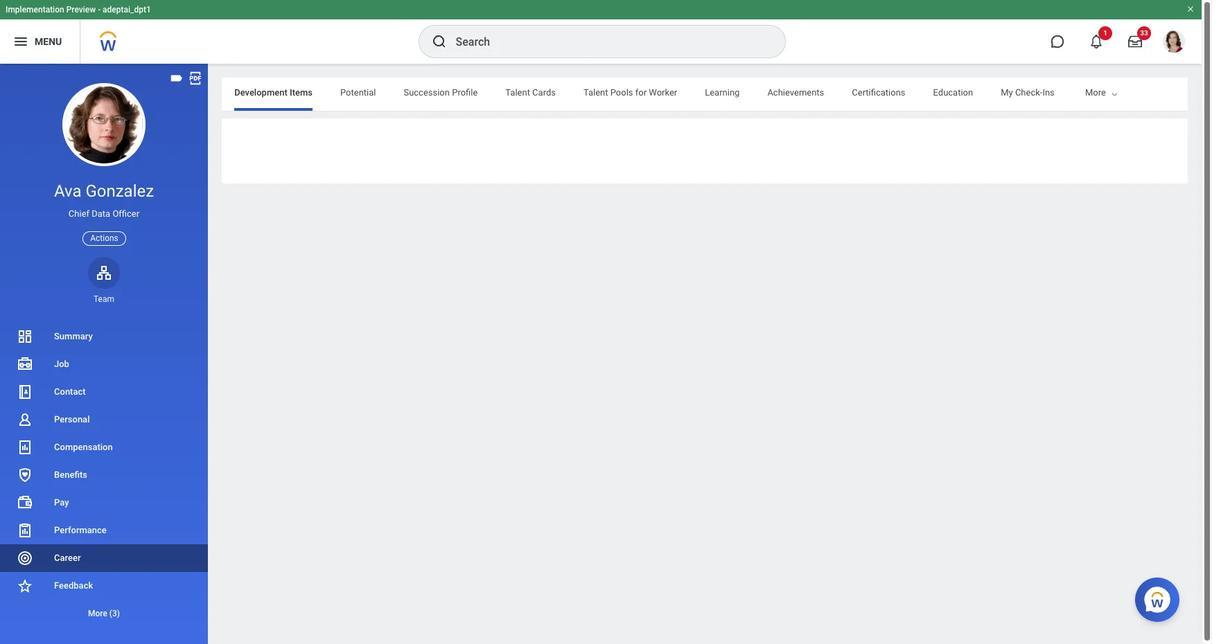 Task type: vqa. For each thing, say whether or not it's contained in the screenshot.
the bottommost Completed
no



Task type: locate. For each thing, give the bounding box(es) containing it.
tag image
[[169, 71, 184, 86]]

pools
[[610, 87, 633, 98]]

chief
[[69, 209, 89, 219]]

team ava gonzalez element
[[88, 294, 120, 305]]

notifications large image
[[1090, 35, 1103, 49]]

33
[[1140, 29, 1148, 37]]

Search Workday  search field
[[456, 26, 757, 57]]

talent cards
[[506, 87, 556, 98]]

more right ins
[[1085, 87, 1106, 98]]

benefits link
[[0, 462, 208, 489]]

more inside dropdown button
[[88, 609, 107, 619]]

33 button
[[1120, 26, 1151, 57]]

my check-ins
[[1001, 87, 1055, 98]]

experienc
[[1177, 87, 1212, 98]]

more for more (3)
[[88, 609, 107, 619]]

more left (3) at bottom left
[[88, 609, 107, 619]]

officer
[[113, 209, 139, 219]]

succession
[[404, 87, 450, 98]]

job image
[[17, 356, 33, 373]]

items
[[290, 87, 313, 98]]

talent
[[506, 87, 530, 98], [584, 87, 608, 98]]

talent left cards
[[506, 87, 530, 98]]

adeptai_dpt1
[[103, 5, 151, 15]]

career image
[[17, 550, 33, 567]]

career
[[54, 553, 81, 564]]

work
[[1154, 87, 1175, 98]]

more (3)
[[88, 609, 120, 619]]

tab list
[[109, 78, 1212, 111]]

job
[[54, 359, 69, 369]]

-
[[98, 5, 101, 15]]

1 horizontal spatial talent
[[584, 87, 608, 98]]

list containing summary
[[0, 323, 208, 628]]

0 horizontal spatial more
[[88, 609, 107, 619]]

2 talent from the left
[[584, 87, 608, 98]]

more (3) button
[[0, 606, 208, 622]]

close environment banner image
[[1187, 5, 1195, 13]]

for
[[635, 87, 647, 98]]

1 vertical spatial more
[[88, 609, 107, 619]]

menu banner
[[0, 0, 1202, 64]]

0 vertical spatial more
[[1085, 87, 1106, 98]]

performance link
[[0, 517, 208, 545]]

learning
[[705, 87, 740, 98]]

compensation image
[[17, 439, 33, 456]]

1 horizontal spatial more
[[1085, 87, 1106, 98]]

achievements
[[768, 87, 824, 98]]

personal
[[54, 414, 90, 425]]

certifications
[[852, 87, 906, 98]]

preview
[[66, 5, 96, 15]]

career link
[[0, 545, 208, 573]]

talent for talent pools for worker
[[584, 87, 608, 98]]

education
[[933, 87, 973, 98]]

more for more
[[1085, 87, 1106, 98]]

inbox large image
[[1128, 35, 1142, 49]]

languages
[[1083, 87, 1127, 98]]

list
[[0, 323, 208, 628]]

0 horizontal spatial talent
[[506, 87, 530, 98]]

worker
[[649, 87, 677, 98]]

1 talent from the left
[[506, 87, 530, 98]]

ins
[[1043, 87, 1055, 98]]

contact image
[[17, 384, 33, 401]]

more
[[1085, 87, 1106, 98], [88, 609, 107, 619]]

talent left "pools"
[[584, 87, 608, 98]]

search image
[[431, 33, 447, 50]]

development items
[[234, 87, 313, 98]]



Task type: describe. For each thing, give the bounding box(es) containing it.
pay
[[54, 498, 69, 508]]

benefits
[[54, 470, 87, 480]]

tab list containing development items
[[109, 78, 1212, 111]]

work experienc
[[1154, 87, 1212, 98]]

navigation pane region
[[0, 64, 208, 645]]

compensation link
[[0, 434, 208, 462]]

feedback
[[54, 581, 93, 591]]

team link
[[88, 257, 120, 305]]

(3)
[[109, 609, 120, 619]]

pay image
[[17, 495, 33, 512]]

profile
[[452, 87, 478, 98]]

succession profile
[[404, 87, 478, 98]]

summary image
[[17, 329, 33, 345]]

menu
[[35, 36, 62, 47]]

performance image
[[17, 523, 33, 539]]

contact link
[[0, 378, 208, 406]]

potential
[[340, 87, 376, 98]]

talent for talent cards
[[506, 87, 530, 98]]

summary link
[[0, 323, 208, 351]]

contact
[[54, 387, 86, 397]]

chief data officer
[[69, 209, 139, 219]]

check-
[[1015, 87, 1043, 98]]

ava gonzalez
[[54, 182, 154, 201]]

team
[[94, 294, 114, 304]]

my
[[1001, 87, 1013, 98]]

benefits image
[[17, 467, 33, 484]]

actions button
[[83, 231, 126, 246]]

view team image
[[96, 265, 112, 281]]

1 button
[[1081, 26, 1112, 57]]

ava
[[54, 182, 81, 201]]

personal link
[[0, 406, 208, 434]]

performance
[[54, 525, 107, 536]]

talent pools for worker
[[584, 87, 677, 98]]

view printable version (pdf) image
[[188, 71, 203, 86]]

development
[[234, 87, 287, 98]]

compensation
[[54, 442, 113, 453]]

menu button
[[0, 19, 80, 64]]

data
[[92, 209, 110, 219]]

personal image
[[17, 412, 33, 428]]

implementation preview -   adeptai_dpt1
[[6, 5, 151, 15]]

summary
[[54, 331, 93, 342]]

actions
[[90, 233, 118, 243]]

pay link
[[0, 489, 208, 517]]

cards
[[532, 87, 556, 98]]

feedback image
[[17, 578, 33, 595]]

job link
[[0, 351, 208, 378]]

profile logan mcneil image
[[1163, 30, 1185, 56]]

feedback link
[[0, 573, 208, 600]]

justify image
[[12, 33, 29, 50]]

more (3) button
[[0, 600, 208, 628]]

1
[[1104, 29, 1108, 37]]

implementation
[[6, 5, 64, 15]]

gonzalez
[[86, 182, 154, 201]]



